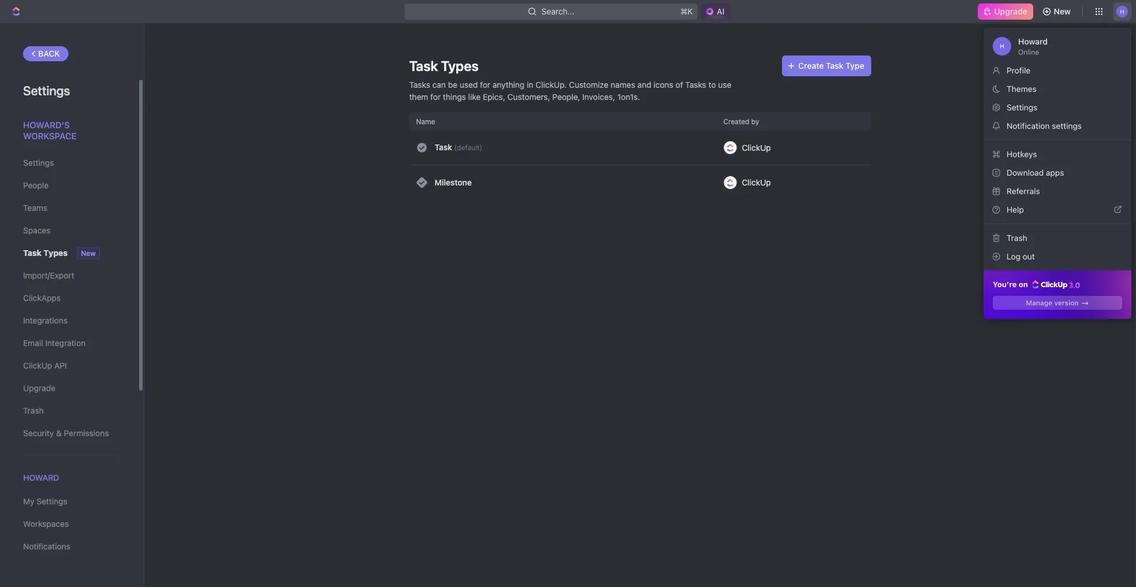 Task type: vqa. For each thing, say whether or not it's contained in the screenshot.
Upgrade to the top
yes



Task type: describe. For each thing, give the bounding box(es) containing it.
log out button
[[989, 247, 1127, 266]]

1 vertical spatial upgrade link
[[23, 379, 115, 398]]

profile
[[1007, 66, 1031, 75]]

manage
[[1027, 299, 1053, 307]]

(default)
[[455, 144, 483, 152]]

spaces link
[[23, 221, 115, 240]]

1 tasks from the left
[[409, 80, 430, 89]]

my settings link
[[23, 492, 115, 512]]

my
[[23, 497, 34, 506]]

download apps
[[1007, 168, 1065, 177]]

&
[[56, 429, 62, 438]]

howard online
[[1019, 37, 1048, 56]]

new inside settings element
[[81, 249, 96, 257]]

2 tasks from the left
[[686, 80, 707, 89]]

download apps button
[[989, 164, 1127, 182]]

howard for howard
[[23, 473, 59, 483]]

0 vertical spatial types
[[441, 58, 479, 74]]

import/export
[[23, 271, 74, 280]]

milestone
[[435, 178, 472, 187]]

settings element
[[0, 23, 144, 587]]

trash button
[[989, 229, 1127, 247]]

settings link
[[23, 153, 115, 173]]

clickup api link
[[23, 356, 115, 376]]

h inside dropdown button
[[1121, 8, 1125, 15]]

clickup for milestone
[[742, 178, 771, 187]]

created by
[[724, 117, 760, 125]]

integrations
[[23, 316, 68, 325]]

spaces
[[23, 226, 51, 235]]

task (default)
[[435, 143, 483, 152]]

upgrade inside settings element
[[23, 383, 55, 393]]

clickapps
[[23, 293, 61, 303]]

⌘k
[[681, 7, 693, 16]]

invoices,
[[583, 92, 615, 101]]

online
[[1019, 48, 1040, 56]]

clickapps link
[[23, 288, 115, 308]]

them
[[409, 92, 428, 101]]

things
[[443, 92, 466, 101]]

clickup.
[[536, 80, 567, 89]]

be
[[448, 80, 458, 89]]

used
[[460, 80, 478, 89]]

people link
[[23, 176, 115, 195]]

and
[[638, 80, 652, 89]]

names
[[611, 80, 636, 89]]

notification settings
[[1007, 121, 1082, 131]]

log
[[1007, 252, 1021, 261]]

notifications
[[23, 542, 70, 551]]

howard for howard online
[[1019, 37, 1048, 46]]

settings up howard's
[[23, 83, 70, 98]]

create task type button
[[783, 55, 872, 76]]

notifications link
[[23, 537, 115, 557]]

howard's
[[23, 120, 70, 130]]

search...
[[542, 7, 575, 16]]

1 horizontal spatial upgrade
[[995, 7, 1028, 16]]

workspace
[[23, 131, 77, 141]]

settings up people
[[23, 158, 54, 168]]

email integration link
[[23, 333, 115, 353]]

task inside settings element
[[23, 248, 42, 258]]

settings button
[[989, 98, 1127, 117]]

new button
[[1038, 2, 1078, 21]]

teams link
[[23, 198, 115, 218]]

version
[[1055, 299, 1079, 307]]

0 vertical spatial upgrade link
[[979, 3, 1034, 20]]

clickup api
[[23, 361, 67, 370]]

settings right my
[[37, 497, 67, 506]]

can
[[433, 80, 446, 89]]

apps
[[1046, 168, 1065, 177]]

hotkeys
[[1007, 149, 1038, 159]]



Task type: locate. For each thing, give the bounding box(es) containing it.
security
[[23, 429, 54, 438]]

task left (default)
[[435, 143, 452, 152]]

settings
[[23, 83, 70, 98], [1007, 103, 1038, 112], [23, 158, 54, 168], [37, 497, 67, 506]]

0 vertical spatial task types
[[409, 58, 479, 74]]

trash up log
[[1007, 233, 1028, 243]]

for up epics,
[[480, 80, 491, 89]]

clickup for task
[[742, 143, 771, 152]]

my settings
[[23, 497, 67, 506]]

for down can
[[431, 92, 441, 101]]

0 horizontal spatial upgrade link
[[23, 379, 115, 398]]

task left type
[[826, 61, 844, 71]]

trash link
[[23, 401, 115, 421]]

0 horizontal spatial for
[[431, 92, 441, 101]]

permissions
[[64, 429, 109, 438]]

task down spaces
[[23, 248, 42, 258]]

upgrade up howard online at right top
[[995, 7, 1028, 16]]

anything
[[493, 80, 525, 89]]

howard inside settings element
[[23, 473, 59, 483]]

back
[[38, 49, 60, 58]]

create
[[799, 61, 824, 71]]

import/export link
[[23, 266, 115, 285]]

new inside button
[[1054, 7, 1071, 16]]

to
[[709, 80, 716, 89]]

tasks
[[409, 80, 430, 89], [686, 80, 707, 89]]

hotkeys button
[[989, 145, 1127, 164]]

profile button
[[989, 61, 1127, 80]]

you're on
[[993, 280, 1030, 289]]

icons
[[654, 80, 674, 89]]

for
[[480, 80, 491, 89], [431, 92, 441, 101]]

themes
[[1007, 84, 1037, 94]]

0 vertical spatial for
[[480, 80, 491, 89]]

name
[[416, 117, 435, 125]]

people
[[23, 181, 49, 190]]

settings inside button
[[1007, 103, 1038, 112]]

1 horizontal spatial upgrade link
[[979, 3, 1034, 20]]

types
[[441, 58, 479, 74], [44, 248, 68, 258]]

trash inside settings element
[[23, 406, 44, 416]]

task types inside settings element
[[23, 248, 68, 258]]

manage version button
[[993, 296, 1123, 310]]

0 vertical spatial clickup
[[742, 143, 771, 152]]

security & permissions
[[23, 429, 109, 438]]

customize
[[569, 80, 609, 89]]

task types up import/export
[[23, 248, 68, 258]]

types inside settings element
[[44, 248, 68, 258]]

workspaces
[[23, 519, 69, 529]]

0 vertical spatial new
[[1054, 7, 1071, 16]]

0 horizontal spatial h
[[1000, 43, 1005, 49]]

use
[[719, 80, 732, 89]]

like
[[468, 92, 481, 101]]

upgrade
[[995, 7, 1028, 16], [23, 383, 55, 393]]

1 horizontal spatial howard
[[1019, 37, 1048, 46]]

0 vertical spatial trash
[[1007, 233, 1028, 243]]

notification settings button
[[989, 117, 1127, 135]]

tasks up them
[[409, 80, 430, 89]]

1 vertical spatial upgrade
[[23, 383, 55, 393]]

task
[[409, 58, 438, 74], [826, 61, 844, 71], [435, 143, 452, 152], [23, 248, 42, 258]]

upgrade down 'clickup api'
[[23, 383, 55, 393]]

0 horizontal spatial types
[[44, 248, 68, 258]]

on
[[1019, 280, 1029, 289]]

1 horizontal spatial new
[[1054, 7, 1071, 16]]

tasks can be used for anything in clickup. customize names and icons of tasks to use them for things like epics, customers, people, invoices, 1on1s.
[[409, 80, 732, 101]]

1 vertical spatial for
[[431, 92, 441, 101]]

trash up security
[[23, 406, 44, 416]]

tasks left to
[[686, 80, 707, 89]]

howard's workspace
[[23, 120, 77, 141]]

api
[[54, 361, 67, 370]]

out
[[1023, 252, 1035, 261]]

of
[[676, 80, 683, 89]]

created
[[724, 117, 750, 125]]

1 vertical spatial h
[[1000, 43, 1005, 49]]

0 horizontal spatial howard
[[23, 473, 59, 483]]

clickup inside settings element
[[23, 361, 52, 370]]

you're
[[993, 280, 1017, 289]]

1 vertical spatial howard
[[23, 473, 59, 483]]

0 vertical spatial h
[[1121, 8, 1125, 15]]

manage version
[[1027, 299, 1079, 307]]

integration
[[45, 338, 86, 348]]

types up be in the top of the page
[[441, 58, 479, 74]]

log out
[[1007, 252, 1035, 261]]

trash inside button
[[1007, 233, 1028, 243]]

1 horizontal spatial trash
[[1007, 233, 1028, 243]]

clickup
[[742, 143, 771, 152], [742, 178, 771, 187], [23, 361, 52, 370]]

settings
[[1052, 121, 1082, 131]]

1 horizontal spatial types
[[441, 58, 479, 74]]

notification
[[1007, 121, 1050, 131]]

h button
[[1114, 2, 1132, 21]]

task inside "button"
[[826, 61, 844, 71]]

type
[[846, 61, 865, 71]]

0 horizontal spatial task types
[[23, 248, 68, 258]]

1 vertical spatial types
[[44, 248, 68, 258]]

back link
[[23, 46, 69, 61]]

0 horizontal spatial upgrade
[[23, 383, 55, 393]]

security & permissions link
[[23, 424, 115, 443]]

upgrade link up howard online at right top
[[979, 3, 1034, 20]]

help
[[1007, 205, 1025, 214]]

in
[[527, 80, 534, 89]]

by
[[752, 117, 760, 125]]

1 horizontal spatial h
[[1121, 8, 1125, 15]]

2 vertical spatial clickup
[[23, 361, 52, 370]]

customers,
[[508, 92, 551, 101]]

integrations link
[[23, 311, 115, 331]]

1 horizontal spatial for
[[480, 80, 491, 89]]

task up can
[[409, 58, 438, 74]]

new
[[1054, 7, 1071, 16], [81, 249, 96, 257]]

referrals
[[1007, 186, 1041, 196]]

types up import/export
[[44, 248, 68, 258]]

1 vertical spatial clickup
[[742, 178, 771, 187]]

1 vertical spatial trash
[[23, 406, 44, 416]]

h
[[1121, 8, 1125, 15], [1000, 43, 1005, 49]]

trash
[[1007, 233, 1028, 243], [23, 406, 44, 416]]

0 horizontal spatial new
[[81, 249, 96, 257]]

0 horizontal spatial trash
[[23, 406, 44, 416]]

upgrade link up trash link
[[23, 379, 115, 398]]

1 vertical spatial task types
[[23, 248, 68, 258]]

0 vertical spatial howard
[[1019, 37, 1048, 46]]

task types up can
[[409, 58, 479, 74]]

email
[[23, 338, 43, 348]]

workspaces link
[[23, 514, 115, 534]]

1on1s.
[[618, 92, 640, 101]]

email integration
[[23, 338, 86, 348]]

teams
[[23, 203, 47, 213]]

0 horizontal spatial tasks
[[409, 80, 430, 89]]

download
[[1007, 168, 1044, 177]]

1 horizontal spatial tasks
[[686, 80, 707, 89]]

create task type
[[799, 61, 865, 71]]

1 vertical spatial new
[[81, 249, 96, 257]]

howard up my settings
[[23, 473, 59, 483]]

people,
[[553, 92, 581, 101]]

howard up online
[[1019, 37, 1048, 46]]

task types
[[409, 58, 479, 74], [23, 248, 68, 258]]

themes button
[[989, 80, 1127, 98]]

0 vertical spatial upgrade
[[995, 7, 1028, 16]]

referrals button
[[989, 182, 1127, 201]]

1 horizontal spatial task types
[[409, 58, 479, 74]]

settings down themes
[[1007, 103, 1038, 112]]



